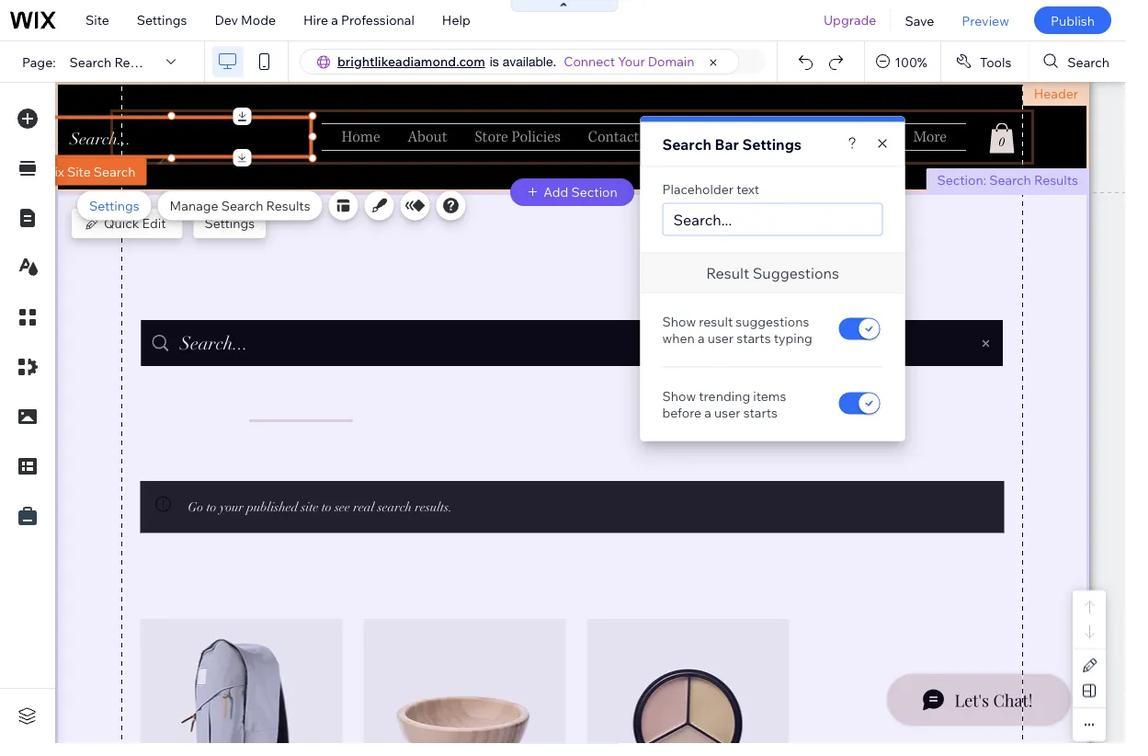 Task type: vqa. For each thing, say whether or not it's contained in the screenshot.
'from' in Manage the content of Cart Icon & Mini Cart from your Dashboard.
no



Task type: describe. For each thing, give the bounding box(es) containing it.
available.
[[503, 54, 557, 69]]

hire a professional
[[304, 12, 415, 28]]

manage search results
[[170, 197, 310, 213]]

result
[[699, 313, 733, 329]]

text
[[737, 181, 760, 197]]

section:
[[938, 172, 987, 188]]

results for section: search results
[[1035, 172, 1079, 188]]

add section button
[[511, 178, 634, 206]]

a for show result suggestions when a user starts typing
[[698, 330, 705, 346]]

add section
[[544, 184, 618, 200]]

search inside "button"
[[1068, 54, 1110, 70]]

section
[[572, 184, 618, 200]]

mode
[[241, 12, 276, 28]]

starts for suggestions
[[737, 330, 771, 346]]

Add text here... text field
[[663, 203, 884, 236]]

add
[[544, 184, 569, 200]]

settings right bar
[[743, 135, 802, 153]]

quick
[[104, 215, 139, 231]]

hire
[[304, 12, 329, 28]]

user for result
[[708, 330, 734, 346]]

publish button
[[1035, 6, 1112, 34]]

settings down 'manage search results'
[[205, 215, 255, 231]]

items
[[754, 388, 787, 404]]

help
[[442, 12, 471, 28]]

quick edit
[[104, 215, 166, 231]]

dev mode
[[215, 12, 276, 28]]

search bar settings
[[663, 135, 802, 153]]

0 vertical spatial results
[[114, 54, 159, 70]]

brightlikeadiamond.com
[[338, 53, 486, 69]]

trending
[[699, 388, 751, 404]]

upgrade
[[824, 12, 877, 28]]

settings up quick
[[89, 197, 139, 213]]

show result suggestions when a user starts typing
[[663, 313, 813, 346]]

before
[[663, 404, 702, 420]]

wix
[[42, 163, 64, 179]]

wix site search
[[42, 163, 136, 179]]

save
[[906, 12, 935, 28]]

professional
[[341, 12, 415, 28]]

show for when
[[663, 313, 696, 329]]

typing for show result suggestions when a user starts typing
[[774, 330, 813, 346]]

search results
[[70, 54, 159, 70]]

when
[[663, 330, 695, 346]]

your
[[618, 53, 645, 69]]

is available. connect your domain
[[490, 53, 695, 69]]

show trending items before a user starts typing
[[663, 388, 787, 437]]

suggestions
[[753, 264, 840, 282]]

bar
[[715, 135, 739, 153]]

section: search results
[[938, 172, 1079, 188]]

header
[[1035, 86, 1079, 102]]

results for manage search results
[[266, 197, 310, 213]]



Task type: locate. For each thing, give the bounding box(es) containing it.
a right hire
[[331, 12, 338, 28]]

manage
[[170, 197, 219, 213]]

switch down suggestions
[[838, 317, 884, 343]]

switch
[[838, 317, 884, 343], [838, 391, 884, 417]]

a
[[331, 12, 338, 28], [698, 330, 705, 346], [705, 404, 712, 420]]

switch for suggestions
[[838, 317, 884, 343]]

starts inside show trending items before a user starts typing
[[744, 404, 778, 420]]

starts down items
[[744, 404, 778, 420]]

starts
[[737, 330, 771, 346], [744, 404, 778, 420]]

a inside show trending items before a user starts typing
[[705, 404, 712, 420]]

100%
[[895, 54, 928, 70]]

typing down before
[[663, 421, 702, 437]]

typing
[[774, 330, 813, 346], [663, 421, 702, 437]]

0 vertical spatial user
[[708, 330, 734, 346]]

0 vertical spatial a
[[331, 12, 338, 28]]

results
[[114, 54, 159, 70], [1035, 172, 1079, 188], [266, 197, 310, 213]]

dev
[[215, 12, 238, 28]]

settings up 'search results'
[[137, 12, 187, 28]]

1 show from the top
[[663, 313, 696, 329]]

starts for items
[[744, 404, 778, 420]]

1 vertical spatial starts
[[744, 404, 778, 420]]

show
[[663, 313, 696, 329], [663, 388, 696, 404]]

tools
[[980, 54, 1012, 70]]

result suggestions
[[707, 264, 840, 282]]

0 vertical spatial starts
[[737, 330, 771, 346]]

user down trending
[[715, 404, 741, 420]]

2 switch from the top
[[838, 391, 884, 417]]

tooltip image
[[878, 178, 895, 195]]

0 horizontal spatial typing
[[663, 421, 702, 437]]

search
[[70, 54, 112, 70], [1068, 54, 1110, 70], [663, 135, 712, 153], [94, 163, 136, 179], [990, 172, 1032, 188], [221, 197, 263, 213]]

a down trending
[[705, 404, 712, 420]]

user for trending
[[715, 404, 741, 420]]

a for show trending items before a user starts typing
[[705, 404, 712, 420]]

typing inside show result suggestions when a user starts typing
[[774, 330, 813, 346]]

2 horizontal spatial results
[[1035, 172, 1079, 188]]

show up when in the top of the page
[[663, 313, 696, 329]]

site up 'search results'
[[86, 12, 109, 28]]

1 vertical spatial results
[[1035, 172, 1079, 188]]

site
[[86, 12, 109, 28], [67, 163, 91, 179]]

starts inside show result suggestions when a user starts typing
[[737, 330, 771, 346]]

user inside show result suggestions when a user starts typing
[[708, 330, 734, 346]]

1 switch from the top
[[838, 317, 884, 343]]

1 vertical spatial show
[[663, 388, 696, 404]]

save button
[[892, 0, 949, 40]]

show inside show trending items before a user starts typing
[[663, 388, 696, 404]]

domain
[[648, 53, 695, 69]]

typing down 'suggestions'
[[774, 330, 813, 346]]

search button
[[1030, 41, 1127, 82]]

1 horizontal spatial typing
[[774, 330, 813, 346]]

show up before
[[663, 388, 696, 404]]

2 vertical spatial a
[[705, 404, 712, 420]]

tools button
[[942, 41, 1029, 82]]

typing inside show trending items before a user starts typing
[[663, 421, 702, 437]]

switch right items
[[838, 391, 884, 417]]

a inside show result suggestions when a user starts typing
[[698, 330, 705, 346]]

placeholder
[[663, 181, 734, 197]]

1 horizontal spatial results
[[266, 197, 310, 213]]

0 vertical spatial switch
[[838, 317, 884, 343]]

edit
[[142, 215, 166, 231]]

2 vertical spatial results
[[266, 197, 310, 213]]

site right wix
[[67, 163, 91, 179]]

user inside show trending items before a user starts typing
[[715, 404, 741, 420]]

1 vertical spatial switch
[[838, 391, 884, 417]]

connect
[[564, 53, 616, 69]]

typing for show trending items before a user starts typing
[[663, 421, 702, 437]]

settings
[[137, 12, 187, 28], [743, 135, 802, 153], [89, 197, 139, 213], [205, 215, 255, 231]]

2 show from the top
[[663, 388, 696, 404]]

0 vertical spatial show
[[663, 313, 696, 329]]

0 horizontal spatial results
[[114, 54, 159, 70]]

starts down 'suggestions'
[[737, 330, 771, 346]]

0 vertical spatial site
[[86, 12, 109, 28]]

1 vertical spatial typing
[[663, 421, 702, 437]]

is
[[490, 54, 499, 69]]

100% button
[[866, 41, 941, 82]]

publish
[[1051, 12, 1096, 28]]

1 vertical spatial a
[[698, 330, 705, 346]]

suggestions
[[736, 313, 810, 329]]

a down the result on the top right of page
[[698, 330, 705, 346]]

preview button
[[949, 0, 1024, 40]]

placeholder text
[[663, 181, 760, 197]]

user
[[708, 330, 734, 346], [715, 404, 741, 420]]

1 vertical spatial user
[[715, 404, 741, 420]]

user down the result on the top right of page
[[708, 330, 734, 346]]

show for before
[[663, 388, 696, 404]]

preview
[[962, 12, 1010, 28]]

result
[[707, 264, 750, 282]]

switch for items
[[838, 391, 884, 417]]

1 vertical spatial site
[[67, 163, 91, 179]]

0 vertical spatial typing
[[774, 330, 813, 346]]

show inside show result suggestions when a user starts typing
[[663, 313, 696, 329]]



